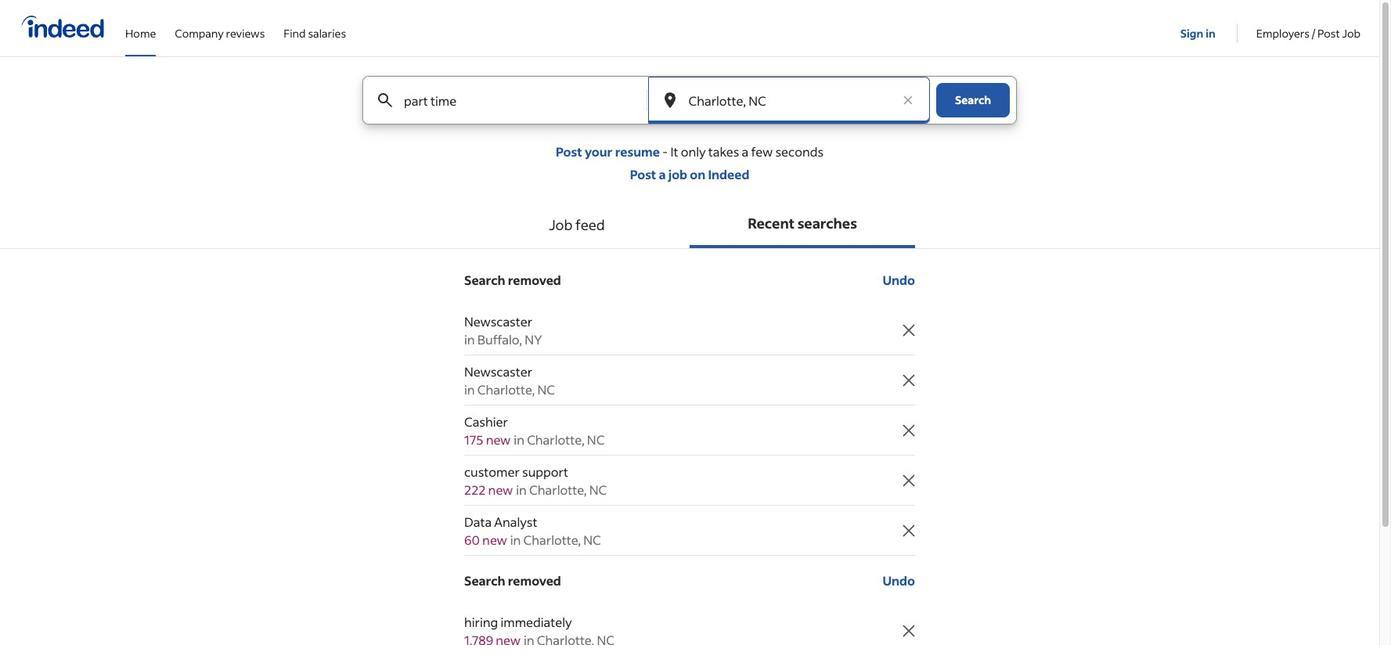 Task type: vqa. For each thing, say whether or not it's contained in the screenshot.
It
yes



Task type: describe. For each thing, give the bounding box(es) containing it.
delete recent search hiring immediately image
[[900, 621, 919, 640]]

222
[[464, 482, 486, 498]]

delete recent search data analyst image
[[900, 521, 919, 540]]

job feed
[[549, 215, 605, 234]]

newscaster for charlotte,
[[464, 363, 533, 380]]

search for first undo button from the bottom of the main content containing recent searches
[[464, 572, 505, 589]]

job inside "button"
[[549, 215, 573, 234]]

charlotte, inside cashier 175 new in charlotte, nc
[[527, 431, 585, 448]]

takes
[[709, 143, 740, 160]]

on
[[690, 166, 706, 182]]

company reviews
[[175, 25, 265, 40]]

undo for second undo button from the bottom
[[883, 272, 915, 288]]

nc inside newscaster in charlotte, nc
[[538, 381, 555, 398]]

find salaries
[[284, 25, 346, 40]]

60
[[464, 532, 480, 548]]

0 horizontal spatial a
[[659, 166, 666, 182]]

nc inside cashier 175 new in charlotte, nc
[[587, 431, 605, 448]]

company reviews link
[[175, 0, 265, 53]]

Search search field
[[350, 76, 1030, 143]]

delete recent search customer support image
[[900, 471, 919, 490]]

sign in
[[1181, 25, 1216, 40]]

cashier 175 new in charlotte, nc
[[464, 413, 605, 448]]

in inside customer support 222 new in charlotte, nc
[[516, 482, 527, 498]]

cashier
[[464, 413, 508, 430]]

data analyst 60 new in charlotte, nc
[[464, 514, 601, 548]]

tab list containing recent searches
[[0, 201, 1380, 249]]

in inside cashier 175 new in charlotte, nc
[[514, 431, 525, 448]]

post your resume - it only takes a few seconds post a job on indeed
[[556, 143, 824, 182]]

1 horizontal spatial a
[[742, 143, 749, 160]]

1 horizontal spatial post
[[630, 166, 657, 182]]

removed for second undo button from the bottom
[[508, 272, 561, 288]]

new inside cashier 175 new in charlotte, nc
[[486, 431, 511, 448]]

in inside newscaster in charlotte, nc
[[464, 381, 475, 398]]

sign in link
[[1181, 1, 1218, 54]]

buffalo,
[[477, 331, 522, 348]]

employers
[[1257, 25, 1310, 40]]

job inside 'link'
[[1343, 25, 1361, 40]]

find
[[284, 25, 306, 40]]

search inside button
[[955, 92, 991, 107]]

post your resume link
[[556, 143, 660, 160]]

support
[[522, 464, 568, 480]]

resume
[[615, 143, 660, 160]]

hiring immediately
[[464, 614, 572, 630]]

search button
[[937, 83, 1010, 117]]

it
[[671, 143, 679, 160]]

delete recent search cashier image
[[900, 421, 919, 440]]

customer support 222 new in charlotte, nc
[[464, 464, 607, 498]]

indeed
[[708, 166, 750, 182]]

immediately
[[501, 614, 572, 630]]

sign
[[1181, 25, 1204, 40]]

in right sign
[[1206, 25, 1216, 40]]

new for data
[[482, 532, 507, 548]]

charlotte, inside customer support 222 new in charlotte, nc
[[529, 482, 587, 498]]

charlotte, inside the data analyst 60 new in charlotte, nc
[[524, 532, 581, 548]]

/
[[1312, 25, 1316, 40]]

2 search removed from the top
[[464, 572, 561, 589]]

175
[[464, 431, 484, 448]]

hiring
[[464, 614, 498, 630]]

only
[[681, 143, 706, 160]]

searches
[[798, 214, 857, 233]]



Task type: locate. For each thing, give the bounding box(es) containing it.
2 undo button from the top
[[883, 567, 915, 595]]

0 vertical spatial undo
[[883, 272, 915, 288]]

1 vertical spatial undo
[[883, 572, 915, 589]]

recent searches
[[748, 214, 857, 233]]

1 horizontal spatial job
[[1343, 25, 1361, 40]]

post left your
[[556, 143, 582, 160]]

employers / post job
[[1257, 25, 1361, 40]]

new down the cashier
[[486, 431, 511, 448]]

feed
[[576, 215, 605, 234]]

in inside the data analyst 60 new in charlotte, nc
[[510, 532, 521, 548]]

newscaster up buffalo,
[[464, 313, 533, 330]]

search removed up newscaster in buffalo, ny on the left
[[464, 272, 561, 288]]

charlotte, down analyst in the bottom left of the page
[[524, 532, 581, 548]]

in down support
[[516, 482, 527, 498]]

customer
[[464, 464, 520, 480]]

salaries
[[308, 25, 346, 40]]

data
[[464, 514, 492, 530]]

tab list
[[0, 201, 1380, 249]]

newscaster down buffalo,
[[464, 363, 533, 380]]

2 undo from the top
[[883, 572, 915, 589]]

home
[[125, 25, 156, 40]]

a left few
[[742, 143, 749, 160]]

job feed button
[[464, 201, 690, 248]]

main content containing recent searches
[[0, 76, 1380, 645]]

find salaries link
[[284, 0, 346, 53]]

newscaster for buffalo,
[[464, 313, 533, 330]]

job
[[1343, 25, 1361, 40], [549, 215, 573, 234]]

recent
[[748, 214, 795, 233]]

ny
[[525, 331, 542, 348]]

new for customer
[[488, 482, 513, 498]]

1 removed from the top
[[508, 272, 561, 288]]

seconds
[[776, 143, 824, 160]]

1 vertical spatial search removed
[[464, 572, 561, 589]]

1 vertical spatial post
[[556, 143, 582, 160]]

in down analyst in the bottom left of the page
[[510, 532, 521, 548]]

search for second undo button from the bottom
[[464, 272, 505, 288]]

1 vertical spatial undo button
[[883, 567, 915, 595]]

search: Job title, keywords, or company text field
[[401, 77, 621, 124]]

charlotte, down support
[[529, 482, 587, 498]]

search up newscaster in buffalo, ny on the left
[[464, 272, 505, 288]]

undo for first undo button from the bottom of the main content containing recent searches
[[883, 572, 915, 589]]

2 vertical spatial post
[[630, 166, 657, 182]]

hiring immediately link
[[464, 613, 889, 645]]

search removed up "hiring immediately"
[[464, 572, 561, 589]]

new inside customer support 222 new in charlotte, nc
[[488, 482, 513, 498]]

charlotte, up the cashier
[[477, 381, 535, 398]]

0 horizontal spatial job
[[549, 215, 573, 234]]

your
[[585, 143, 613, 160]]

job right /
[[1343, 25, 1361, 40]]

new inside the data analyst 60 new in charlotte, nc
[[482, 532, 507, 548]]

1 undo button from the top
[[883, 266, 915, 294]]

2 newscaster from the top
[[464, 363, 533, 380]]

removed for first undo button from the bottom of the main content containing recent searches
[[508, 572, 561, 589]]

few
[[751, 143, 773, 160]]

newscaster inside newscaster in charlotte, nc
[[464, 363, 533, 380]]

1 vertical spatial job
[[549, 215, 573, 234]]

in up the cashier
[[464, 381, 475, 398]]

undo button up delete recent search newscaster image
[[883, 266, 915, 294]]

undo up delete recent search newscaster image
[[883, 272, 915, 288]]

undo button up delete recent search hiring immediately icon
[[883, 567, 915, 595]]

0 vertical spatial search
[[955, 92, 991, 107]]

0 vertical spatial job
[[1343, 25, 1361, 40]]

charlotte, inside newscaster in charlotte, nc
[[477, 381, 535, 398]]

undo button
[[883, 266, 915, 294], [883, 567, 915, 595]]

recent searches button
[[690, 201, 915, 248]]

new down customer
[[488, 482, 513, 498]]

0 vertical spatial removed
[[508, 272, 561, 288]]

in inside newscaster in buffalo, ny
[[464, 331, 475, 348]]

newscaster
[[464, 313, 533, 330], [464, 363, 533, 380]]

0 vertical spatial new
[[486, 431, 511, 448]]

removed up newscaster in buffalo, ny on the left
[[508, 272, 561, 288]]

post down resume
[[630, 166, 657, 182]]

a left job
[[659, 166, 666, 182]]

newscaster in buffalo, ny
[[464, 313, 542, 348]]

job left feed
[[549, 215, 573, 234]]

search removed
[[464, 272, 561, 288], [464, 572, 561, 589]]

new right 60 in the bottom left of the page
[[482, 532, 507, 548]]

0 vertical spatial a
[[742, 143, 749, 160]]

1 vertical spatial a
[[659, 166, 666, 182]]

analyst
[[494, 514, 537, 530]]

newscaster inside newscaster in buffalo, ny
[[464, 313, 533, 330]]

0 vertical spatial undo button
[[883, 266, 915, 294]]

1 vertical spatial newscaster
[[464, 363, 533, 380]]

search
[[955, 92, 991, 107], [464, 272, 505, 288], [464, 572, 505, 589]]

2 removed from the top
[[508, 572, 561, 589]]

post right /
[[1318, 25, 1340, 40]]

in left buffalo,
[[464, 331, 475, 348]]

-
[[663, 143, 668, 160]]

reviews
[[226, 25, 265, 40]]

0 vertical spatial post
[[1318, 25, 1340, 40]]

in
[[1206, 25, 1216, 40], [464, 331, 475, 348], [464, 381, 475, 398], [514, 431, 525, 448], [516, 482, 527, 498], [510, 532, 521, 548]]

charlotte,
[[477, 381, 535, 398], [527, 431, 585, 448], [529, 482, 587, 498], [524, 532, 581, 548]]

2 horizontal spatial post
[[1318, 25, 1340, 40]]

company
[[175, 25, 224, 40]]

nc inside customer support 222 new in charlotte, nc
[[589, 482, 607, 498]]

removed
[[508, 272, 561, 288], [508, 572, 561, 589]]

1 vertical spatial new
[[488, 482, 513, 498]]

nc inside the data analyst 60 new in charlotte, nc
[[584, 532, 601, 548]]

1 search removed from the top
[[464, 272, 561, 288]]

1 vertical spatial search
[[464, 272, 505, 288]]

nc
[[538, 381, 555, 398], [587, 431, 605, 448], [589, 482, 607, 498], [584, 532, 601, 548]]

charlotte, up support
[[527, 431, 585, 448]]

post
[[1318, 25, 1340, 40], [556, 143, 582, 160], [630, 166, 657, 182]]

undo down 'delete recent search data analyst' icon at the right of the page
[[883, 572, 915, 589]]

home link
[[125, 0, 156, 53]]

main content
[[0, 76, 1380, 645]]

0 horizontal spatial post
[[556, 143, 582, 160]]

0 vertical spatial newscaster
[[464, 313, 533, 330]]

delete recent search newscaster image
[[900, 371, 919, 390]]

search right clear location input icon
[[955, 92, 991, 107]]

clear location input image
[[901, 92, 916, 108]]

2 vertical spatial search
[[464, 572, 505, 589]]

job
[[669, 166, 688, 182]]

in up support
[[514, 431, 525, 448]]

1 newscaster from the top
[[464, 313, 533, 330]]

post inside 'link'
[[1318, 25, 1340, 40]]

a
[[742, 143, 749, 160], [659, 166, 666, 182]]

1 vertical spatial removed
[[508, 572, 561, 589]]

undo
[[883, 272, 915, 288], [883, 572, 915, 589]]

1 undo from the top
[[883, 272, 915, 288]]

0 vertical spatial search removed
[[464, 272, 561, 288]]

removed up immediately
[[508, 572, 561, 589]]

new
[[486, 431, 511, 448], [488, 482, 513, 498], [482, 532, 507, 548]]

post a job on indeed link
[[630, 166, 750, 182]]

search up hiring
[[464, 572, 505, 589]]

employers / post job link
[[1257, 0, 1361, 53]]

newscaster in charlotte, nc
[[464, 363, 555, 398]]

Edit location text field
[[686, 77, 893, 124]]

2 vertical spatial new
[[482, 532, 507, 548]]

delete recent search newscaster image
[[900, 321, 919, 339]]



